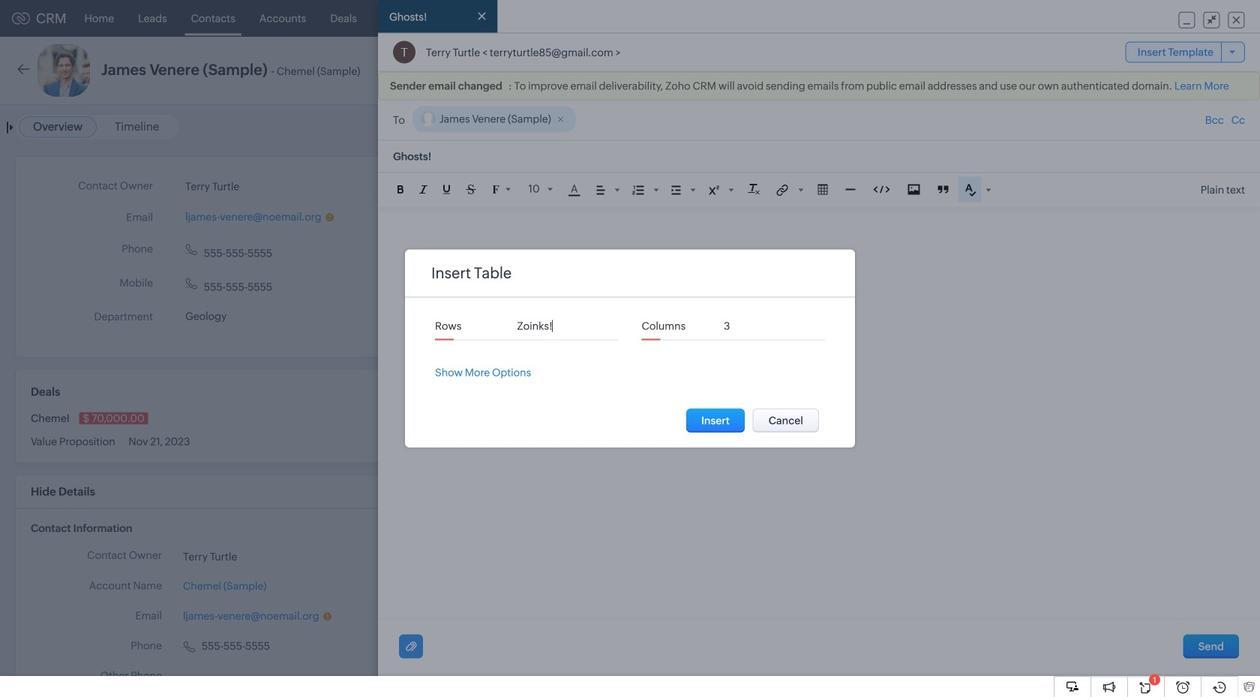 Task type: locate. For each thing, give the bounding box(es) containing it.
logo image
[[12, 12, 30, 24]]

1 1 to 20 text field from the left
[[517, 313, 619, 340]]

search element
[[1062, 0, 1093, 37]]

1 to 20 text field
[[517, 313, 619, 340], [724, 313, 826, 340]]

list image
[[633, 186, 644, 195]]

1 horizontal spatial 1 to 20 text field
[[724, 313, 826, 340]]

script image
[[709, 186, 719, 195]]

spell check image
[[966, 184, 977, 197]]

create menu element
[[1025, 0, 1062, 36]]

0 horizontal spatial 1 to 20 text field
[[517, 313, 619, 340]]



Task type: describe. For each thing, give the bounding box(es) containing it.
links image
[[777, 184, 789, 196]]

2 1 to 20 text field from the left
[[724, 313, 826, 340]]

create menu image
[[1034, 9, 1053, 27]]

search image
[[1071, 12, 1084, 25]]

Subject text field
[[378, 141, 1261, 172]]

calendar image
[[1102, 12, 1114, 24]]

alignment image
[[597, 186, 605, 195]]

indent image
[[672, 186, 681, 195]]



Task type: vqa. For each thing, say whether or not it's contained in the screenshot.
wieser@noemail.uk 5555
no



